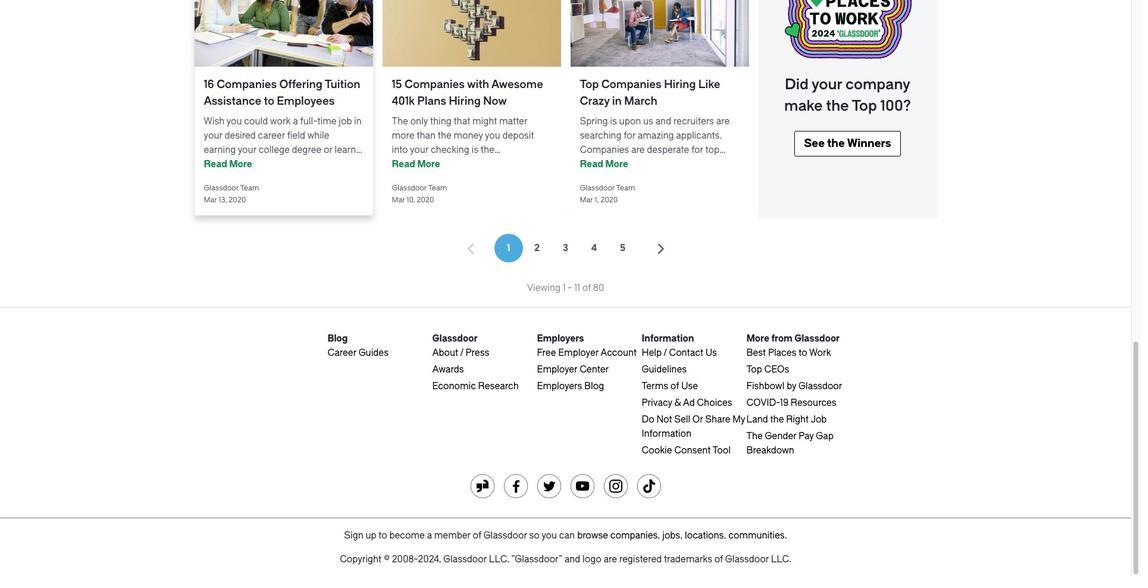 Task type: locate. For each thing, give the bounding box(es) containing it.
to inside the more from glassdoor best places to work top ceos fishbowl by glassdoor covid-19 resources land the right job the gender pay gap breakdown
[[799, 348, 808, 358]]

companies down searching
[[580, 145, 629, 155]]

top up crazy
[[580, 78, 599, 91]]

1 horizontal spatial blog
[[585, 381, 604, 392]]

0 horizontal spatial for
[[624, 130, 636, 141]]

0 vertical spatial hiring
[[664, 78, 696, 91]]

0 vertical spatial blog
[[328, 333, 348, 344]]

2 link
[[523, 234, 552, 263]]

0 vertical spatial a
[[293, 116, 298, 127]]

1 horizontal spatial team
[[428, 184, 447, 192]]

deposit
[[503, 130, 534, 141]]

team for in
[[616, 184, 635, 192]]

1 vertical spatial blog
[[585, 381, 604, 392]]

press
[[466, 348, 490, 358]]

2 horizontal spatial a
[[427, 530, 432, 541]]

mar left 13,
[[204, 196, 217, 204]]

information
[[642, 333, 694, 344], [642, 429, 692, 439]]

of left use
[[671, 381, 679, 392]]

0 vertical spatial is
[[610, 116, 617, 127]]

0 vertical spatial and
[[656, 116, 672, 127]]

your down desired
[[238, 145, 257, 155]]

2 2020 from the left
[[417, 196, 434, 204]]

companies inside 15 companies with awesome 401k plans hiring now
[[405, 78, 465, 91]]

more up 'retirement'
[[417, 159, 440, 170]]

a left "full-"
[[293, 116, 298, 127]]

read more for crazy
[[580, 159, 629, 170]]

/ left press
[[460, 348, 464, 358]]

are left offering on the top of the page
[[624, 159, 638, 170]]

the inside the more from glassdoor best places to work top ceos fishbowl by glassdoor covid-19 resources land the right job the gender pay gap breakdown
[[747, 431, 763, 442]]

1 horizontal spatial 2020
[[417, 196, 434, 204]]

1 horizontal spatial from
[[772, 333, 793, 344]]

mar inside glassdoor team mar 13, 2020
[[204, 196, 217, 204]]

thing
[[430, 116, 452, 127]]

1 mar from the left
[[204, 196, 217, 204]]

0 horizontal spatial hiring
[[449, 95, 481, 108]]

awards link
[[432, 364, 464, 375]]

the down money
[[481, 145, 495, 155]]

2020 inside "glassdoor team mar 1, 2020"
[[601, 196, 618, 204]]

0 horizontal spatial team
[[240, 184, 259, 192]]

spring is upon us and recruiters are searching for amazing applicants. companies are desperate for top talent and are offering everything from free transportation to signing...
[[580, 116, 732, 184]]

read more
[[204, 159, 252, 170], [392, 159, 440, 170], [580, 159, 629, 170]]

glassdoor up 10,
[[392, 184, 427, 192]]

you down might
[[485, 130, 501, 141]]

3 team from the left
[[616, 184, 635, 192]]

sell
[[675, 414, 691, 425]]

hiring up that
[[449, 95, 481, 108]]

make down money
[[468, 159, 492, 170]]

is inside spring is upon us and recruiters are searching for amazing applicants. companies are desperate for top talent and are offering everything from free transportation to signing...
[[610, 116, 617, 127]]

top inside the did your company make the top 100?
[[852, 98, 877, 114]]

1 horizontal spatial is
[[610, 116, 617, 127]]

1 vertical spatial in
[[354, 116, 362, 127]]

read up free at right
[[580, 159, 604, 170]]

1 link
[[494, 234, 523, 263]]

glassdoor down communities. in the right bottom of the page
[[726, 554, 769, 565]]

0 horizontal spatial blog
[[328, 333, 348, 344]]

time
[[318, 116, 337, 127]]

to right up
[[379, 530, 387, 541]]

companies for plans
[[405, 78, 465, 91]]

information down not
[[642, 429, 692, 439]]

read for 401k
[[392, 159, 415, 170]]

0 horizontal spatial top
[[580, 78, 599, 91]]

0 vertical spatial the
[[392, 116, 408, 127]]

more up free at right
[[606, 159, 629, 170]]

for down upon
[[624, 130, 636, 141]]

©
[[384, 554, 390, 565]]

blog up career
[[328, 333, 348, 344]]

blog inside blog career guides
[[328, 333, 348, 344]]

0 vertical spatial in
[[612, 95, 622, 108]]

0 horizontal spatial to
[[264, 95, 275, 108]]

3 read more from the left
[[580, 159, 629, 170]]

glassdoor up 1,
[[580, 184, 615, 192]]

economic
[[432, 381, 476, 392]]

/ for about
[[460, 348, 464, 358]]

glassdoor up 13,
[[204, 184, 239, 192]]

more inside the more from glassdoor best places to work top ceos fishbowl by glassdoor covid-19 resources land the right job the gender pay gap breakdown
[[747, 333, 770, 344]]

1 vertical spatial make
[[468, 159, 492, 170]]

1 left 2 link
[[507, 243, 510, 254]]

1 read from the left
[[204, 159, 227, 170]]

the only thing that might matter more than the money you deposit into your checking is the contributions you make into your retirement plan....
[[392, 116, 534, 184]]

is
[[610, 116, 617, 127], [472, 145, 479, 155]]

in inside 'top companies hiring like crazy in march'
[[612, 95, 622, 108]]

read
[[204, 159, 227, 170], [392, 159, 415, 170], [580, 159, 604, 170]]

0 horizontal spatial and
[[565, 554, 581, 565]]

2020
[[229, 196, 246, 204], [417, 196, 434, 204], [601, 196, 618, 204]]

is down money
[[472, 145, 479, 155]]

glassdoor team mar 1, 2020
[[580, 184, 635, 204]]

0 horizontal spatial into
[[392, 145, 408, 155]]

2020 right 13,
[[229, 196, 246, 204]]

to inside 16 companies offering tuition assistance to employees
[[264, 95, 275, 108]]

16 companies offering tuition assistance to employees
[[204, 78, 360, 108]]

are
[[717, 116, 730, 127], [632, 145, 645, 155], [624, 159, 638, 170], [604, 554, 617, 565]]

transportation to signing...
[[622, 173, 732, 184]]

more
[[392, 130, 415, 141]]

companies for to
[[217, 78, 277, 91]]

companies
[[217, 78, 277, 91], [405, 78, 465, 91], [602, 78, 662, 91], [580, 145, 629, 155]]

1 horizontal spatial hiring
[[664, 78, 696, 91]]

1 vertical spatial the
[[747, 431, 763, 442]]

3 mar from the left
[[580, 196, 593, 204]]

2 mar from the left
[[392, 196, 405, 204]]

blog down center
[[585, 381, 604, 392]]

the up see the winners at the right
[[826, 98, 849, 114]]

guides
[[359, 348, 389, 358]]

wish
[[204, 116, 225, 127]]

sign
[[344, 530, 364, 541]]

employers blog link
[[537, 381, 604, 392]]

companies for in
[[602, 78, 662, 91]]

1 vertical spatial employers
[[537, 381, 582, 392]]

more
[[229, 159, 252, 170], [417, 159, 440, 170], [606, 159, 629, 170], [747, 333, 770, 344]]

0 horizontal spatial from
[[580, 173, 601, 184]]

1 read more from the left
[[204, 159, 252, 170]]

2 employers from the top
[[537, 381, 582, 392]]

talent
[[580, 159, 604, 170]]

employer down 'free'
[[537, 364, 578, 375]]

fishbowl
[[747, 381, 785, 392]]

team
[[240, 184, 259, 192], [428, 184, 447, 192], [616, 184, 635, 192]]

you up the plan....
[[450, 159, 466, 170]]

0 horizontal spatial 1
[[507, 243, 510, 254]]

0 vertical spatial for
[[624, 130, 636, 141]]

1 horizontal spatial the
[[747, 431, 763, 442]]

2 vertical spatial a
[[427, 530, 432, 541]]

0 horizontal spatial a
[[293, 116, 298, 127]]

mar left 1,
[[580, 196, 593, 204]]

0 horizontal spatial is
[[472, 145, 479, 155]]

team inside "glassdoor team mar 1, 2020"
[[616, 184, 635, 192]]

locations
[[685, 530, 724, 541]]

the right the see
[[828, 137, 845, 150]]

and left logo
[[565, 554, 581, 565]]

top inside the more from glassdoor best places to work top ceos fishbowl by glassdoor covid-19 resources land the right job the gender pay gap breakdown
[[747, 364, 762, 375]]

employer up employer center link
[[558, 348, 599, 358]]

3 read from the left
[[580, 159, 604, 170]]

1 / from the left
[[460, 348, 464, 358]]

1 vertical spatial for
[[692, 145, 704, 155]]

you
[[227, 116, 242, 127], [485, 130, 501, 141], [450, 159, 466, 170], [542, 530, 557, 541]]

and right us
[[656, 116, 672, 127]]

4 link
[[580, 234, 609, 263]]

0 horizontal spatial read more
[[204, 159, 252, 170]]

1 horizontal spatial top
[[747, 364, 762, 375]]

the down land
[[747, 431, 763, 442]]

to
[[264, 95, 275, 108], [799, 348, 808, 358], [379, 530, 387, 541]]

more down earning
[[229, 159, 252, 170]]

see the winners button
[[795, 131, 901, 157]]

0 horizontal spatial /
[[460, 348, 464, 358]]

team for plans
[[428, 184, 447, 192]]

companies up plans
[[405, 78, 465, 91]]

spring
[[580, 116, 608, 127]]

economic research link
[[432, 381, 519, 392]]

llc.
[[489, 554, 509, 565], [771, 554, 792, 565]]

2 horizontal spatial mar
[[580, 196, 593, 204]]

companies inside 'top companies hiring like crazy in march'
[[602, 78, 662, 91]]

2020 inside glassdoor team mar 13, 2020
[[229, 196, 246, 204]]

employers
[[537, 333, 584, 344], [537, 381, 582, 392]]

0 horizontal spatial read
[[204, 159, 227, 170]]

/ right help
[[664, 348, 667, 358]]

you up desired
[[227, 116, 242, 127]]

2 horizontal spatial read more
[[580, 159, 629, 170]]

covid-
[[747, 398, 780, 408]]

2 horizontal spatial read
[[580, 159, 604, 170]]

the gender pay gap breakdown link
[[747, 431, 834, 456]]

0 vertical spatial from
[[580, 173, 601, 184]]

0 horizontal spatial 2020
[[229, 196, 246, 204]]

and
[[656, 116, 672, 127], [606, 159, 622, 170], [565, 554, 581, 565]]

from down the talent
[[580, 173, 601, 184]]

upon
[[619, 116, 641, 127]]

copyright © 2008-2024, glassdoor llc. "glassdoor" and logo are registered trademarks of glassdoor llc.
[[340, 554, 792, 565]]

0 vertical spatial make
[[785, 98, 823, 114]]

0 vertical spatial top
[[580, 78, 599, 91]]

you right so
[[542, 530, 557, 541]]

plans
[[417, 95, 447, 108]]

100?
[[881, 98, 911, 114]]

employers down employer center link
[[537, 381, 582, 392]]

companies up "march"
[[602, 78, 662, 91]]

read more up 'retirement'
[[392, 159, 440, 170]]

1 vertical spatial hiring
[[449, 95, 481, 108]]

make inside the only thing that might matter more than the money you deposit into your checking is the contributions you make into your retirement plan....
[[468, 159, 492, 170]]

1 vertical spatial information
[[642, 429, 692, 439]]

do
[[642, 414, 655, 425]]

top down best
[[747, 364, 762, 375]]

privacy
[[642, 398, 673, 408]]

hiring
[[664, 78, 696, 91], [449, 95, 481, 108]]

2 horizontal spatial and
[[656, 116, 672, 127]]

to up work
[[264, 95, 275, 108]]

glassdoor inside glassdoor team mar 13, 2020
[[204, 184, 239, 192]]

read down earning
[[204, 159, 227, 170]]

2 horizontal spatial top
[[852, 98, 877, 114]]

1 horizontal spatial to
[[379, 530, 387, 541]]

1 vertical spatial from
[[772, 333, 793, 344]]

in inside wish you could work a full-time job in your desired career field while earning your college degree or learn a new skill? good news...
[[354, 116, 362, 127]]

read more for 401k
[[392, 159, 440, 170]]

0 vertical spatial employers
[[537, 333, 584, 344]]

1 horizontal spatial into
[[494, 159, 510, 170]]

0 vertical spatial to
[[264, 95, 275, 108]]

read more up free at right
[[580, 159, 629, 170]]

glassdoor inside glassdoor about / press awards economic research
[[432, 333, 478, 344]]

of right 11
[[583, 283, 591, 293]]

0 horizontal spatial mar
[[204, 196, 217, 204]]

2020 inside glassdoor team mar 10, 2020
[[417, 196, 434, 204]]

job
[[811, 414, 827, 425]]

while
[[307, 130, 330, 141]]

into down deposit
[[494, 159, 510, 170]]

1 vertical spatial is
[[472, 145, 479, 155]]

a for work
[[293, 116, 298, 127]]

1 2020 from the left
[[229, 196, 246, 204]]

information up help / contact us link
[[642, 333, 694, 344]]

to left the work
[[799, 348, 808, 358]]

2020 right 1,
[[601, 196, 618, 204]]

read more down earning
[[204, 159, 252, 170]]

in right job
[[354, 116, 362, 127]]

1 vertical spatial 1
[[563, 283, 566, 293]]

1 horizontal spatial mar
[[392, 196, 405, 204]]

/ inside information help / contact us guidelines terms of use privacy & ad choices do not sell or share my information cookie consent tool
[[664, 348, 667, 358]]

1 vertical spatial top
[[852, 98, 877, 114]]

mar inside glassdoor team mar 10, 2020
[[392, 196, 405, 204]]

up
[[366, 530, 377, 541]]

glassdoor inside glassdoor team mar 10, 2020
[[392, 184, 427, 192]]

is inside the only thing that might matter more than the money you deposit into your checking is the contributions you make into your retirement plan....
[[472, 145, 479, 155]]

companies inside 16 companies offering tuition assistance to employees
[[217, 78, 277, 91]]

1 horizontal spatial /
[[664, 348, 667, 358]]

the up more
[[392, 116, 408, 127]]

1 vertical spatial into
[[494, 159, 510, 170]]

hiring left like
[[664, 78, 696, 91]]

team inside glassdoor team mar 13, 2020
[[240, 184, 259, 192]]

2 horizontal spatial 2020
[[601, 196, 618, 204]]

1 team from the left
[[240, 184, 259, 192]]

employers up 'free'
[[537, 333, 584, 344]]

/ inside glassdoor about / press awards economic research
[[460, 348, 464, 358]]

your up "contributions"
[[410, 145, 429, 155]]

1 left -
[[563, 283, 566, 293]]

is left upon
[[610, 116, 617, 127]]

from up places
[[772, 333, 793, 344]]

1 horizontal spatial llc.
[[771, 554, 792, 565]]

more up best
[[747, 333, 770, 344]]

are right logo
[[604, 554, 617, 565]]

about
[[432, 348, 458, 358]]

glassdoor
[[204, 184, 239, 192], [392, 184, 427, 192], [580, 184, 615, 192], [432, 333, 478, 344], [795, 333, 840, 344], [799, 381, 843, 392], [484, 530, 527, 541], [443, 554, 487, 565], [726, 554, 769, 565]]

free employer account link
[[537, 348, 637, 358]]

research
[[478, 381, 519, 392]]

3 2020 from the left
[[601, 196, 618, 204]]

make down "did"
[[785, 98, 823, 114]]

full-
[[300, 116, 318, 127]]

0 vertical spatial 1
[[507, 243, 510, 254]]

top companies hiring like crazy in march
[[580, 78, 721, 108]]

mar inside "glassdoor team mar 1, 2020"
[[580, 196, 593, 204]]

the up gender
[[771, 414, 784, 425]]

1 vertical spatial and
[[606, 159, 622, 170]]

llc. left "glassdoor"
[[489, 554, 509, 565]]

1 horizontal spatial in
[[612, 95, 622, 108]]

work
[[810, 348, 831, 358]]

2 read from the left
[[392, 159, 415, 170]]

in right crazy
[[612, 95, 622, 108]]

llc. down communities. in the right bottom of the page
[[771, 554, 792, 565]]

more for 401k
[[417, 159, 440, 170]]

mar left 10,
[[392, 196, 405, 204]]

next icon image
[[654, 242, 668, 256]]

are up applicants.
[[717, 116, 730, 127]]

1 vertical spatial to
[[799, 348, 808, 358]]

1 horizontal spatial and
[[606, 159, 622, 170]]

2 vertical spatial top
[[747, 364, 762, 375]]

your down wish
[[204, 130, 222, 141]]

into down more
[[392, 145, 408, 155]]

0 horizontal spatial in
[[354, 116, 362, 127]]

0 horizontal spatial the
[[392, 116, 408, 127]]

mar for top companies hiring like crazy in march
[[580, 196, 593, 204]]

0 horizontal spatial llc.
[[489, 554, 509, 565]]

5 link
[[609, 234, 637, 263]]

1 horizontal spatial a
[[358, 145, 363, 155]]

1 horizontal spatial make
[[785, 98, 823, 114]]

2 horizontal spatial team
[[616, 184, 635, 192]]

2 horizontal spatial to
[[799, 348, 808, 358]]

2 team from the left
[[428, 184, 447, 192]]

member
[[434, 530, 471, 541]]

employees
[[277, 95, 335, 108]]

tool
[[713, 445, 731, 456]]

1 horizontal spatial read more
[[392, 159, 440, 170]]

2 vertical spatial to
[[379, 530, 387, 541]]

like
[[699, 78, 721, 91]]

2020 right 10,
[[417, 196, 434, 204]]

team inside glassdoor team mar 10, 2020
[[428, 184, 447, 192]]

0 horizontal spatial make
[[468, 159, 492, 170]]

into
[[392, 145, 408, 155], [494, 159, 510, 170]]

team for to
[[240, 184, 259, 192]]

read up 'retirement'
[[392, 159, 415, 170]]

top down "company"
[[852, 98, 877, 114]]

2 / from the left
[[664, 348, 667, 358]]

for
[[624, 130, 636, 141], [692, 145, 704, 155]]

companies up assistance
[[217, 78, 277, 91]]

top inside 'top companies hiring like crazy in march'
[[580, 78, 599, 91]]

of down the locations link at the bottom right of page
[[715, 554, 723, 565]]

your right "did"
[[812, 76, 843, 93]]

1 vertical spatial a
[[358, 145, 363, 155]]

glassdoor up the work
[[795, 333, 840, 344]]

could
[[244, 116, 268, 127]]

employer center link
[[537, 364, 609, 375]]

2 read more from the left
[[392, 159, 440, 170]]

choices
[[697, 398, 733, 408]]

a right become
[[427, 530, 432, 541]]

glassdoor up about / press link
[[432, 333, 478, 344]]

1 information from the top
[[642, 333, 694, 344]]

make
[[785, 98, 823, 114], [468, 159, 492, 170]]

and up free at right
[[606, 159, 622, 170]]

for up "everything"
[[692, 145, 704, 155]]

0 vertical spatial information
[[642, 333, 694, 344]]

1 horizontal spatial read
[[392, 159, 415, 170]]

a right "learn"
[[358, 145, 363, 155]]



Task type: vqa. For each thing, say whether or not it's contained in the screenshot.
right 2020
yes



Task type: describe. For each thing, give the bounding box(es) containing it.
checking
[[431, 145, 470, 155]]

not
[[657, 414, 672, 425]]

from inside spring is upon us and recruiters are searching for amazing applicants. companies are desperate for top talent and are offering everything from free transportation to signing...
[[580, 173, 601, 184]]

make inside the did your company make the top 100?
[[785, 98, 823, 114]]

crazy
[[580, 95, 610, 108]]

/ for help
[[664, 348, 667, 358]]

land
[[747, 414, 768, 425]]

companies
[[611, 530, 658, 541]]

earning
[[204, 145, 236, 155]]

breakdown
[[747, 445, 795, 456]]

11
[[575, 283, 580, 293]]

money
[[454, 130, 483, 141]]

read more for assistance
[[204, 159, 252, 170]]

1 employers from the top
[[537, 333, 584, 344]]

registered
[[620, 554, 662, 565]]

top
[[706, 145, 720, 155]]

hiring inside 'top companies hiring like crazy in march'
[[664, 78, 696, 91]]

ad
[[683, 398, 695, 408]]

mar for 15 companies with awesome 401k plans hiring now
[[392, 196, 405, 204]]

3
[[563, 243, 568, 254]]

glassdoor down the member
[[443, 554, 487, 565]]

from inside the more from glassdoor best places to work top ceos fishbowl by glassdoor covid-19 resources land the right job the gender pay gap breakdown
[[772, 333, 793, 344]]

free
[[603, 173, 620, 184]]

2 information from the top
[[642, 429, 692, 439]]

1 vertical spatial employer
[[537, 364, 578, 375]]

to for employees
[[264, 95, 275, 108]]

your inside the did your company make the top 100?
[[812, 76, 843, 93]]

3 link
[[552, 234, 580, 263]]

terms of use link
[[642, 381, 698, 392]]

locations link
[[685, 530, 724, 541]]

pay
[[799, 431, 814, 442]]

13,
[[219, 196, 227, 204]]

help
[[642, 348, 662, 358]]

more from glassdoor best places to work top ceos fishbowl by glassdoor covid-19 resources land the right job the gender pay gap breakdown
[[747, 333, 843, 456]]

amazing
[[638, 130, 674, 141]]

blog inside employers free employer account employer center employers blog
[[585, 381, 604, 392]]

guidelines link
[[642, 364, 687, 375]]

gender
[[765, 431, 797, 442]]

2 vertical spatial and
[[565, 554, 581, 565]]

2 llc. from the left
[[771, 554, 792, 565]]

top ceos link
[[747, 364, 790, 375]]

"glassdoor"
[[511, 554, 563, 565]]

us
[[706, 348, 717, 358]]

terms
[[642, 381, 669, 392]]

logo
[[583, 554, 602, 565]]

us
[[643, 116, 654, 127]]

degree
[[292, 145, 322, 155]]

viewing 1 - 11 of 80
[[527, 283, 604, 293]]

viewing
[[527, 283, 561, 293]]

&
[[675, 398, 681, 408]]

companies inside spring is upon us and recruiters are searching for amazing applicants. companies are desperate for top talent and are offering everything from free transportation to signing...
[[580, 145, 629, 155]]

winners
[[847, 137, 892, 150]]

college
[[259, 145, 290, 155]]

1 horizontal spatial for
[[692, 145, 704, 155]]

glassdoor up "resources" at the bottom of page
[[799, 381, 843, 392]]

prev icon image
[[463, 242, 478, 256]]

the inside the more from glassdoor best places to work top ceos fishbowl by glassdoor covid-19 resources land the right job the gender pay gap breakdown
[[771, 414, 784, 425]]

job
[[339, 116, 352, 127]]

covid-19 resources link
[[747, 398, 837, 408]]

more for crazy
[[606, 159, 629, 170]]

awesome
[[492, 78, 543, 91]]

contact
[[669, 348, 704, 358]]

mar for 16 companies offering tuition assistance to employees
[[204, 196, 217, 204]]

now
[[483, 95, 507, 108]]

places
[[768, 348, 797, 358]]

ceos
[[765, 364, 790, 375]]

the inside the only thing that might matter more than the money you deposit into your checking is the contributions you make into your retirement plan....
[[392, 116, 408, 127]]

5
[[620, 243, 626, 254]]

a for become
[[427, 530, 432, 541]]

employers free employer account employer center employers blog
[[537, 333, 637, 392]]

company
[[846, 76, 911, 93]]

hiring inside 15 companies with awesome 401k plans hiring now
[[449, 95, 481, 108]]

recruiters
[[674, 116, 714, 127]]

did
[[785, 76, 809, 93]]

of inside information help / contact us guidelines terms of use privacy & ad choices do not sell or share my information cookie consent tool
[[671, 381, 679, 392]]

cookie consent tool link
[[642, 445, 731, 456]]

1 horizontal spatial 1
[[563, 283, 566, 293]]

to for work
[[799, 348, 808, 358]]

good
[[247, 159, 270, 170]]

the down "thing"
[[438, 130, 452, 141]]

read for assistance
[[204, 159, 227, 170]]

your down deposit
[[512, 159, 531, 170]]

skill?
[[224, 159, 244, 170]]

2020 for assistance
[[229, 196, 246, 204]]

plan....
[[438, 173, 466, 184]]

share
[[706, 414, 731, 425]]

the inside button
[[828, 137, 845, 150]]

glassdoor left so
[[484, 530, 527, 541]]

only
[[411, 116, 428, 127]]

more for assistance
[[229, 159, 252, 170]]

are down amazing
[[632, 145, 645, 155]]

of right the member
[[473, 530, 482, 541]]

1 llc. from the left
[[489, 554, 509, 565]]

resources
[[791, 398, 837, 408]]

19
[[780, 398, 789, 408]]

copyright
[[340, 554, 382, 565]]

0 vertical spatial employer
[[558, 348, 599, 358]]

news...
[[273, 159, 302, 170]]

read for crazy
[[580, 159, 604, 170]]

the inside the did your company make the top 100?
[[826, 98, 849, 114]]

searching
[[580, 130, 622, 141]]

glassdoor inside "glassdoor team mar 1, 2020"
[[580, 184, 615, 192]]

blog career guides
[[328, 333, 389, 358]]

help / contact us link
[[642, 348, 717, 358]]

wish you could work a full-time job in your desired career field while earning your college degree or learn a new skill? good news...
[[204, 116, 363, 170]]

career
[[328, 348, 357, 358]]

communities.
[[729, 530, 787, 541]]

field
[[287, 130, 305, 141]]

become
[[390, 530, 425, 541]]

0 vertical spatial into
[[392, 145, 408, 155]]

2024,
[[418, 554, 441, 565]]

2008-
[[392, 554, 418, 565]]

2020 for crazy
[[601, 196, 618, 204]]

or
[[693, 414, 703, 425]]

you inside wish you could work a full-time job in your desired career field while earning your college degree or learn a new skill? good news...
[[227, 116, 242, 127]]

contributions
[[392, 159, 448, 170]]

about / press link
[[432, 348, 490, 358]]

see the winners
[[804, 137, 892, 150]]

offering
[[279, 78, 323, 91]]

might
[[473, 116, 497, 127]]

2020 for 401k
[[417, 196, 434, 204]]

that
[[454, 116, 470, 127]]

center
[[580, 364, 609, 375]]

free
[[537, 348, 556, 358]]

best
[[747, 348, 766, 358]]



